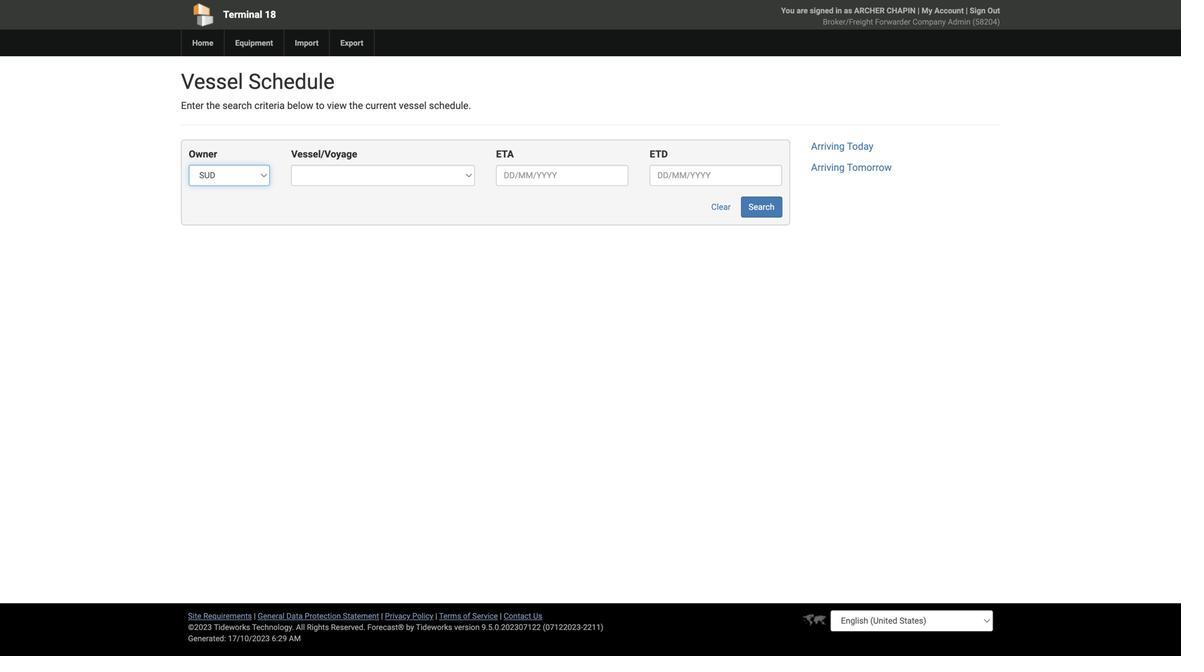 Task type: describe. For each thing, give the bounding box(es) containing it.
rights
[[307, 623, 329, 632]]

technology.
[[252, 623, 294, 632]]

chapin
[[887, 6, 916, 15]]

view
[[327, 100, 347, 111]]

site
[[188, 612, 202, 621]]

my account link
[[922, 6, 964, 15]]

archer
[[855, 6, 885, 15]]

| up tideworks
[[436, 612, 438, 621]]

arriving tomorrow link
[[812, 162, 892, 173]]

terminal 18
[[223, 9, 276, 20]]

by
[[406, 623, 414, 632]]

17/10/2023
[[228, 634, 270, 643]]

home
[[192, 38, 213, 47]]

general
[[258, 612, 285, 621]]

privacy policy link
[[385, 612, 434, 621]]

admin
[[948, 17, 971, 26]]

forwarder
[[876, 17, 911, 26]]

18
[[265, 9, 276, 20]]

import link
[[284, 30, 329, 56]]

arriving for arriving today
[[812, 141, 845, 152]]

general data protection statement link
[[258, 612, 379, 621]]

terminal 18 link
[[181, 0, 510, 30]]

vessel/voyage
[[291, 148, 357, 160]]

company
[[913, 17, 946, 26]]

version
[[454, 623, 480, 632]]

my
[[922, 6, 933, 15]]

criteria
[[255, 100, 285, 111]]

(58204)
[[973, 17, 1001, 26]]

of
[[463, 612, 471, 621]]

arriving tomorrow
[[812, 162, 892, 173]]

terms
[[439, 612, 461, 621]]

1 the from the left
[[206, 100, 220, 111]]

search
[[223, 100, 252, 111]]

arriving today
[[812, 141, 874, 152]]

schedule.
[[429, 100, 471, 111]]

terminal
[[223, 9, 262, 20]]

ETD text field
[[650, 165, 783, 186]]

etd
[[650, 148, 668, 160]]

schedule
[[249, 69, 335, 94]]

import
[[295, 38, 319, 47]]



Task type: locate. For each thing, give the bounding box(es) containing it.
today
[[847, 141, 874, 152]]

1 horizontal spatial the
[[349, 100, 363, 111]]

2211)
[[583, 623, 604, 632]]

forecast®
[[368, 623, 404, 632]]

vessel schedule enter the search criteria below to view the current vessel schedule.
[[181, 69, 471, 111]]

sign
[[970, 6, 986, 15]]

site requirements | general data protection statement | privacy policy | terms of service | contact us ©2023 tideworks technology. all rights reserved. forecast® by tideworks version 9.5.0.202307122 (07122023-2211) generated: 17/10/2023 6:29 am
[[188, 612, 604, 643]]

am
[[289, 634, 301, 643]]

| left my
[[918, 6, 920, 15]]

current
[[366, 100, 397, 111]]

below
[[287, 100, 314, 111]]

vessel
[[399, 100, 427, 111]]

enter
[[181, 100, 204, 111]]

out
[[988, 6, 1001, 15]]

the
[[206, 100, 220, 111], [349, 100, 363, 111]]

0 vertical spatial arriving
[[812, 141, 845, 152]]

the right view
[[349, 100, 363, 111]]

clear button
[[704, 197, 739, 218]]

©2023 tideworks
[[188, 623, 250, 632]]

you
[[782, 6, 795, 15]]

data
[[287, 612, 303, 621]]

contact us link
[[504, 612, 543, 621]]

| left general
[[254, 612, 256, 621]]

tomorrow
[[847, 162, 892, 173]]

reserved.
[[331, 623, 366, 632]]

site requirements link
[[188, 612, 252, 621]]

are
[[797, 6, 808, 15]]

in
[[836, 6, 842, 15]]

vessel
[[181, 69, 243, 94]]

contact
[[504, 612, 532, 621]]

| up "9.5.0.202307122"
[[500, 612, 502, 621]]

signed
[[810, 6, 834, 15]]

(07122023-
[[543, 623, 583, 632]]

us
[[533, 612, 543, 621]]

9.5.0.202307122
[[482, 623, 541, 632]]

| left sign on the right top of page
[[966, 6, 968, 15]]

account
[[935, 6, 964, 15]]

2 arriving from the top
[[812, 162, 845, 173]]

arriving up arriving tomorrow
[[812, 141, 845, 152]]

terms of service link
[[439, 612, 498, 621]]

clear
[[712, 202, 731, 212]]

owner
[[189, 148, 217, 160]]

service
[[473, 612, 498, 621]]

statement
[[343, 612, 379, 621]]

export
[[341, 38, 364, 47]]

all
[[296, 623, 305, 632]]

the right "enter"
[[206, 100, 220, 111]]

to
[[316, 100, 325, 111]]

as
[[844, 6, 853, 15]]

1 arriving from the top
[[812, 141, 845, 152]]

broker/freight
[[823, 17, 874, 26]]

export link
[[329, 30, 374, 56]]

tideworks
[[416, 623, 453, 632]]

arriving today link
[[812, 141, 874, 152]]

search button
[[741, 197, 783, 218]]

arriving for arriving tomorrow
[[812, 162, 845, 173]]

arriving down arriving today link
[[812, 162, 845, 173]]

home link
[[181, 30, 224, 56]]

eta
[[496, 148, 514, 160]]

equipment
[[235, 38, 273, 47]]

arriving
[[812, 141, 845, 152], [812, 162, 845, 173]]

generated:
[[188, 634, 226, 643]]

|
[[918, 6, 920, 15], [966, 6, 968, 15], [254, 612, 256, 621], [381, 612, 383, 621], [436, 612, 438, 621], [500, 612, 502, 621]]

6:29
[[272, 634, 287, 643]]

search
[[749, 202, 775, 212]]

you are signed in as archer chapin | my account | sign out broker/freight forwarder company admin (58204)
[[782, 6, 1001, 26]]

policy
[[413, 612, 434, 621]]

privacy
[[385, 612, 411, 621]]

1 vertical spatial arriving
[[812, 162, 845, 173]]

ETA text field
[[496, 165, 629, 186]]

equipment link
[[224, 30, 284, 56]]

| up forecast®
[[381, 612, 383, 621]]

2 the from the left
[[349, 100, 363, 111]]

requirements
[[203, 612, 252, 621]]

0 horizontal spatial the
[[206, 100, 220, 111]]

sign out link
[[970, 6, 1001, 15]]

protection
[[305, 612, 341, 621]]



Task type: vqa. For each thing, say whether or not it's contained in the screenshot.
'Privacy Policy' 'link'
yes



